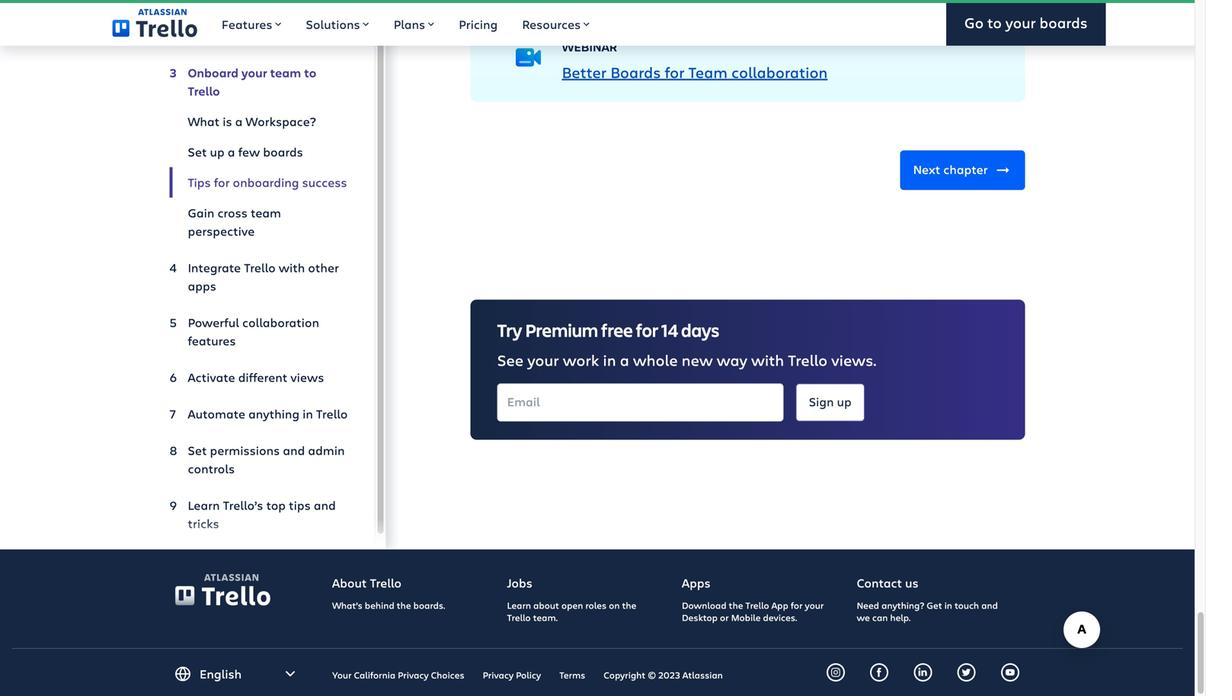 Task type: vqa. For each thing, say whether or not it's contained in the screenshot.
Set up a few boards link
yes



Task type: locate. For each thing, give the bounding box(es) containing it.
up left the few
[[210, 144, 225, 160]]

your right inspire
[[861, 5, 893, 26]]

in inside need anything? get in touch and we can help.
[[945, 599, 953, 612]]

mobile
[[731, 612, 761, 624]]

2 vertical spatial in
[[945, 599, 953, 612]]

for right the app
[[791, 599, 803, 612]]

and
[[777, 5, 805, 26]]

1 vertical spatial to
[[304, 64, 317, 81]]

1 vertical spatial your
[[332, 669, 352, 682]]

set up tips
[[188, 144, 207, 160]]

resources button
[[510, 0, 602, 46]]

webinar better boards for team collaboration
[[562, 39, 828, 82]]

different
[[238, 369, 288, 386]]

set
[[188, 144, 207, 160], [188, 442, 207, 459]]

in right work
[[603, 350, 616, 370]]

learn about open roles on the trello team.
[[507, 599, 637, 624]]

1 horizontal spatial collaboration
[[732, 62, 828, 82]]

tips for onboarding success link
[[170, 167, 350, 198]]

to
[[599, 5, 615, 26], [694, 5, 710, 26]]

2 vertical spatial a
[[620, 350, 629, 370]]

the
[[397, 599, 411, 612], [622, 599, 637, 612], [729, 599, 743, 612]]

create your first project link
[[170, 21, 350, 51]]

atlassian
[[683, 669, 723, 682]]

what's behind the boards.
[[332, 599, 445, 612]]

0 horizontal spatial to
[[304, 64, 317, 81]]

contact us
[[857, 575, 919, 591]]

trello inside learn about open roles on the trello team.
[[507, 612, 531, 624]]

terms link
[[560, 669, 586, 682]]

permissions
[[210, 442, 280, 459]]

collaboration down and
[[732, 62, 828, 82]]

learn for learn trello's top tips and tricks
[[188, 497, 220, 514]]

1 vertical spatial with
[[751, 350, 784, 370]]

team
[[270, 64, 301, 81], [251, 205, 281, 221]]

0 vertical spatial learn
[[188, 497, 220, 514]]

trello
[[650, 5, 690, 26], [188, 83, 220, 99], [244, 259, 276, 276], [788, 350, 828, 370], [316, 406, 348, 422], [370, 575, 402, 591], [746, 599, 769, 612], [507, 612, 531, 624]]

0 vertical spatial up
[[210, 144, 225, 160]]

we
[[857, 612, 870, 624]]

devices.
[[763, 612, 797, 624]]

and right touch
[[982, 599, 998, 612]]

trello up admin
[[316, 406, 348, 422]]

learn
[[188, 497, 220, 514], [507, 599, 531, 612]]

2 horizontal spatial in
[[945, 599, 953, 612]]

app
[[772, 599, 789, 612]]

set up a few boards
[[188, 144, 303, 160]]

0 vertical spatial your
[[861, 5, 893, 26]]

choices
[[431, 669, 465, 682]]

features button
[[210, 0, 294, 46]]

1 horizontal spatial team
[[897, 5, 936, 26]]

a left the few
[[228, 144, 235, 160]]

activate different views link
[[170, 362, 350, 393]]

1 vertical spatial in
[[303, 406, 313, 422]]

team down onboarding
[[251, 205, 281, 221]]

workspace?
[[246, 113, 316, 130]]

0 horizontal spatial learn
[[188, 497, 220, 514]]

tricks
[[188, 516, 219, 532]]

team.
[[533, 612, 558, 624]]

0 vertical spatial in
[[603, 350, 616, 370]]

boards
[[1040, 13, 1088, 32], [263, 144, 303, 160]]

0 horizontal spatial privacy
[[398, 669, 429, 682]]

0 horizontal spatial in
[[303, 406, 313, 422]]

to down "project"
[[304, 64, 317, 81]]

set up a few boards link
[[170, 137, 350, 167]]

your right see
[[528, 350, 559, 370]]

2 horizontal spatial and
[[982, 599, 998, 612]]

set for set up a few boards
[[188, 144, 207, 160]]

0 horizontal spatial boards
[[263, 144, 303, 160]]

1 horizontal spatial the
[[622, 599, 637, 612]]

1 vertical spatial team
[[251, 205, 281, 221]]

to right go
[[988, 13, 1002, 32]]

powerful collaboration features link
[[170, 307, 350, 356]]

1 horizontal spatial to
[[694, 5, 710, 26]]

to down page progress progress bar
[[599, 5, 615, 26]]

about
[[332, 575, 367, 591]]

trello right integrate
[[244, 259, 276, 276]]

set up controls
[[188, 442, 207, 459]]

0 horizontal spatial up
[[210, 144, 225, 160]]

0 vertical spatial with
[[279, 259, 305, 276]]

trello right use
[[650, 5, 690, 26]]

resources
[[522, 16, 581, 32]]

up
[[210, 144, 225, 160], [837, 394, 852, 410]]

privacy left policy
[[483, 669, 514, 682]]

1 vertical spatial set
[[188, 442, 207, 459]]

with left other
[[279, 259, 305, 276]]

1 horizontal spatial learn
[[507, 599, 531, 612]]

help.
[[890, 612, 911, 624]]

and inside the set permissions and admin controls
[[283, 442, 305, 459]]

can
[[873, 612, 888, 624]]

2 to from the left
[[694, 5, 710, 26]]

the right download
[[729, 599, 743, 612]]

1 horizontal spatial privacy
[[483, 669, 514, 682]]

0 vertical spatial collaboration
[[732, 62, 828, 82]]

collaboration down integrate trello with other apps
[[242, 314, 319, 331]]

team down the manage
[[689, 62, 728, 82]]

0 vertical spatial a
[[235, 113, 243, 130]]

tips
[[188, 174, 211, 190]]

and right tips
[[314, 497, 336, 514]]

2 set from the top
[[188, 442, 207, 459]]

1 vertical spatial collaboration
[[242, 314, 319, 331]]

copyright © 2023 atlassian
[[604, 669, 723, 682]]

trello left the app
[[746, 599, 769, 612]]

trello up "sign"
[[788, 350, 828, 370]]

your left 'california'
[[332, 669, 352, 682]]

team for perspective
[[251, 205, 281, 221]]

your inside try premium free for 14 days see your work in a whole new way with trello views.
[[528, 350, 559, 370]]

linkedin image
[[919, 668, 928, 678]]

1 vertical spatial boards
[[263, 144, 303, 160]]

collaboration inside "powerful collaboration features"
[[242, 314, 319, 331]]

2 horizontal spatial the
[[729, 599, 743, 612]]

anything?
[[882, 599, 925, 612]]

top
[[266, 497, 286, 514]]

1 horizontal spatial up
[[837, 394, 852, 410]]

to inside onboard your team to trello
[[304, 64, 317, 81]]

to left the manage
[[694, 5, 710, 26]]

1 horizontal spatial with
[[751, 350, 784, 370]]

0 vertical spatial boards
[[1040, 13, 1088, 32]]

0 vertical spatial and
[[283, 442, 305, 459]]

about
[[534, 599, 559, 612]]

1 vertical spatial and
[[314, 497, 336, 514]]

up right "sign"
[[837, 394, 852, 410]]

sign up
[[809, 394, 852, 410]]

0 horizontal spatial collaboration
[[242, 314, 319, 331]]

0 horizontal spatial the
[[397, 599, 411, 612]]

the right on
[[622, 599, 637, 612]]

for right boards
[[665, 62, 685, 82]]

learn for learn about open roles on the trello team.
[[507, 599, 531, 612]]

your right the app
[[805, 599, 824, 612]]

a for few
[[228, 144, 235, 160]]

roles
[[586, 599, 607, 612]]

powerful
[[188, 314, 239, 331]]

in inside automate anything in trello link
[[303, 406, 313, 422]]

1 privacy from the left
[[398, 669, 429, 682]]

get
[[927, 599, 942, 612]]

and
[[283, 442, 305, 459], [314, 497, 336, 514], [982, 599, 998, 612]]

your
[[861, 5, 893, 26], [332, 669, 352, 682]]

1 vertical spatial learn
[[507, 599, 531, 612]]

learn inside learn about open roles on the trello team.
[[507, 599, 531, 612]]

1 horizontal spatial in
[[603, 350, 616, 370]]

up for set
[[210, 144, 225, 160]]

2 the from the left
[[622, 599, 637, 612]]

team inside onboard your team to trello
[[270, 64, 301, 81]]

the right behind at left
[[397, 599, 411, 612]]

free
[[601, 318, 633, 342]]

Email email field
[[497, 384, 784, 422]]

learn trello's top tips and tricks link
[[170, 490, 350, 539]]

©
[[648, 669, 656, 682]]

0 horizontal spatial and
[[283, 442, 305, 459]]

first
[[257, 28, 280, 44]]

try premium free for 14 days see your work in a whole new way with trello views.
[[497, 318, 877, 370]]

a right is
[[235, 113, 243, 130]]

0 vertical spatial set
[[188, 144, 207, 160]]

1 vertical spatial a
[[228, 144, 235, 160]]

your down the "create your first project" at the left of page
[[242, 64, 267, 81]]

learn inside learn trello's top tips and tricks
[[188, 497, 220, 514]]

set inside set up a few boards link
[[188, 144, 207, 160]]

for left 14
[[636, 318, 658, 342]]

the inside learn about open roles on the trello team.
[[622, 599, 637, 612]]

atlassian trello image
[[112, 9, 197, 37], [175, 574, 271, 606], [204, 574, 258, 581]]

onboarding
[[233, 174, 299, 190]]

pricing
[[459, 16, 498, 32]]

1 vertical spatial up
[[837, 394, 852, 410]]

privacy
[[398, 669, 429, 682], [483, 669, 514, 682]]

trello left team.
[[507, 612, 531, 624]]

a down free
[[620, 350, 629, 370]]

download the trello app for your desktop or mobile devices.
[[682, 599, 824, 624]]

2 privacy from the left
[[483, 669, 514, 682]]

about trello
[[332, 575, 402, 591]]

trello down onboard
[[188, 83, 220, 99]]

policy
[[516, 669, 541, 682]]

a
[[235, 113, 243, 130], [228, 144, 235, 160], [620, 350, 629, 370]]

0 horizontal spatial team
[[689, 62, 728, 82]]

with right 'way' on the bottom right of page
[[751, 350, 784, 370]]

pricing link
[[447, 0, 510, 46]]

how
[[562, 5, 595, 26]]

controls
[[188, 461, 235, 477]]

a inside "link"
[[235, 113, 243, 130]]

set for set permissions and admin controls
[[188, 442, 207, 459]]

and left admin
[[283, 442, 305, 459]]

team left go
[[897, 5, 936, 26]]

your
[[1006, 13, 1036, 32], [229, 28, 254, 44], [242, 64, 267, 81], [528, 350, 559, 370], [805, 599, 824, 612]]

3 the from the left
[[729, 599, 743, 612]]

next chapter
[[913, 161, 988, 178]]

page progress progress bar
[[0, 0, 1206, 3]]

collaboration inside webinar better boards for team collaboration
[[732, 62, 828, 82]]

0 horizontal spatial your
[[332, 669, 352, 682]]

1 vertical spatial team
[[689, 62, 728, 82]]

learn down jobs on the bottom left
[[507, 599, 531, 612]]

and inside need anything? get in touch and we can help.
[[982, 599, 998, 612]]

a inside try premium free for 14 days see your work in a whole new way with trello views.
[[620, 350, 629, 370]]

1 horizontal spatial boards
[[1040, 13, 1088, 32]]

team inside gain cross team perspective
[[251, 205, 281, 221]]

1 horizontal spatial your
[[861, 5, 893, 26]]

set permissions and admin controls
[[188, 442, 345, 477]]

1 horizontal spatial to
[[988, 13, 1002, 32]]

1 set from the top
[[188, 144, 207, 160]]

for
[[665, 62, 685, 82], [214, 174, 230, 190], [636, 318, 658, 342], [791, 599, 803, 612]]

up inside button
[[837, 394, 852, 410]]

trello inside integrate trello with other apps
[[244, 259, 276, 276]]

0 horizontal spatial to
[[599, 5, 615, 26]]

privacy left choices
[[398, 669, 429, 682]]

and inside learn trello's top tips and tricks
[[314, 497, 336, 514]]

trello inside onboard your team to trello
[[188, 83, 220, 99]]

2 vertical spatial and
[[982, 599, 998, 612]]

team down the first
[[270, 64, 301, 81]]

your inside onboard your team to trello
[[242, 64, 267, 81]]

learn up tricks
[[188, 497, 220, 514]]

onboard
[[188, 64, 239, 81]]

0 vertical spatial team
[[270, 64, 301, 81]]

0 horizontal spatial with
[[279, 259, 305, 276]]

trello inside download the trello app for your desktop or mobile devices.
[[746, 599, 769, 612]]

set permissions and admin controls link
[[170, 435, 350, 484]]

in right anything
[[303, 406, 313, 422]]

set inside the set permissions and admin controls
[[188, 442, 207, 459]]

1 horizontal spatial and
[[314, 497, 336, 514]]

in right get
[[945, 599, 953, 612]]

inspire
[[809, 5, 857, 26]]



Task type: describe. For each thing, give the bounding box(es) containing it.
views.
[[832, 350, 877, 370]]

14
[[661, 318, 678, 342]]

boards
[[611, 62, 661, 82]]

your california privacy choices
[[332, 669, 465, 682]]

download
[[682, 599, 727, 612]]

for inside download the trello app for your desktop or mobile devices.
[[791, 599, 803, 612]]

with inside integrate trello with other apps
[[279, 259, 305, 276]]

create
[[188, 28, 226, 44]]

whole
[[633, 350, 678, 370]]

onboard your team to trello link
[[170, 57, 350, 106]]

use
[[619, 5, 646, 26]]

2023
[[659, 669, 680, 682]]

days
[[681, 318, 720, 342]]

trello's
[[223, 497, 263, 514]]

learn trello's top tips and tricks
[[188, 497, 336, 532]]

boards.
[[413, 599, 445, 612]]

your inside download the trello app for your desktop or mobile devices.
[[805, 599, 824, 612]]

onboard your team to trello
[[188, 64, 317, 99]]

go to your boards link
[[946, 0, 1106, 46]]

plans
[[394, 16, 425, 32]]

for inside try premium free for 14 days see your work in a whole new way with trello views.
[[636, 318, 658, 342]]

your left the first
[[229, 28, 254, 44]]

trello inside try premium free for 14 days see your work in a whole new way with trello views.
[[788, 350, 828, 370]]

what is a workspace?
[[188, 113, 316, 130]]

new
[[682, 350, 713, 370]]

in inside try premium free for 14 days see your work in a whole new way with trello views.
[[603, 350, 616, 370]]

desktop
[[682, 612, 718, 624]]

activate
[[188, 369, 235, 386]]

the inside download the trello app for your desktop or mobile devices.
[[729, 599, 743, 612]]

apps
[[682, 575, 711, 591]]

jobs
[[507, 575, 533, 591]]

better boards for team collaboration link
[[562, 62, 828, 82]]

how to use trello to manage and inspire your team
[[562, 5, 936, 26]]

activate different views
[[188, 369, 324, 386]]

integrate trello with other apps link
[[170, 253, 350, 301]]

trello up what's behind the boards.
[[370, 575, 402, 591]]

better
[[562, 62, 607, 82]]

need
[[857, 599, 879, 612]]

privacy policy
[[483, 669, 541, 682]]

way
[[717, 350, 748, 370]]

1 the from the left
[[397, 599, 411, 612]]

tips
[[289, 497, 311, 514]]

up for sign
[[837, 394, 852, 410]]

gain cross team perspective link
[[170, 198, 350, 246]]

premium
[[525, 318, 598, 342]]

automate anything in trello
[[188, 406, 348, 422]]

manage
[[714, 5, 773, 26]]

features
[[222, 16, 272, 32]]

behind
[[365, 599, 395, 612]]

tips for onboarding success
[[188, 174, 347, 190]]

facebook image
[[875, 668, 884, 678]]

instagram image
[[831, 668, 841, 678]]

try
[[497, 318, 522, 342]]

team inside webinar better boards for team collaboration
[[689, 62, 728, 82]]

go
[[965, 13, 984, 32]]

chapter
[[944, 161, 988, 178]]

integrate trello with other apps
[[188, 259, 339, 294]]

next chapter link
[[900, 150, 1025, 190]]

0 vertical spatial team
[[897, 5, 936, 26]]

0 vertical spatial to
[[988, 13, 1002, 32]]

work
[[563, 350, 599, 370]]

solutions button
[[294, 0, 382, 46]]

success
[[302, 174, 347, 190]]

what is a workspace? link
[[170, 106, 350, 137]]

on
[[609, 599, 620, 612]]

with inside try premium free for 14 days see your work in a whole new way with trello views.
[[751, 350, 784, 370]]

us
[[905, 575, 919, 591]]

or
[[720, 612, 729, 624]]

1 to from the left
[[599, 5, 615, 26]]

a for workspace?
[[235, 113, 243, 130]]

for right tips
[[214, 174, 230, 190]]

automate anything in trello link
[[170, 399, 350, 429]]

perspective
[[188, 223, 255, 239]]

apps
[[188, 278, 216, 294]]

features
[[188, 333, 236, 349]]

plans button
[[382, 0, 447, 46]]

is
[[223, 113, 232, 130]]

california
[[354, 669, 396, 682]]

what's
[[332, 599, 363, 612]]

your right go
[[1006, 13, 1036, 32]]

need anything? get in touch and we can help.
[[857, 599, 998, 624]]

privacy policy link
[[483, 669, 541, 682]]

gain cross team perspective
[[188, 205, 281, 239]]

open
[[562, 599, 583, 612]]

cross
[[218, 205, 248, 221]]

youtube image
[[1006, 668, 1015, 678]]

other
[[308, 259, 339, 276]]

team for to
[[270, 64, 301, 81]]

what
[[188, 113, 220, 130]]

terms
[[560, 669, 586, 682]]

anything
[[248, 406, 300, 422]]

twitter image
[[962, 668, 971, 678]]

solutions
[[306, 16, 360, 32]]

project
[[283, 28, 324, 44]]

powerful collaboration features
[[188, 314, 319, 349]]

webinar
[[562, 39, 617, 55]]

go to your boards
[[965, 13, 1088, 32]]

for inside webinar better boards for team collaboration
[[665, 62, 685, 82]]

touch
[[955, 599, 979, 612]]

sign
[[809, 394, 834, 410]]

automate
[[188, 406, 245, 422]]

how to use trello to manage and inspire your team link
[[562, 5, 936, 26]]

next
[[913, 161, 941, 178]]



